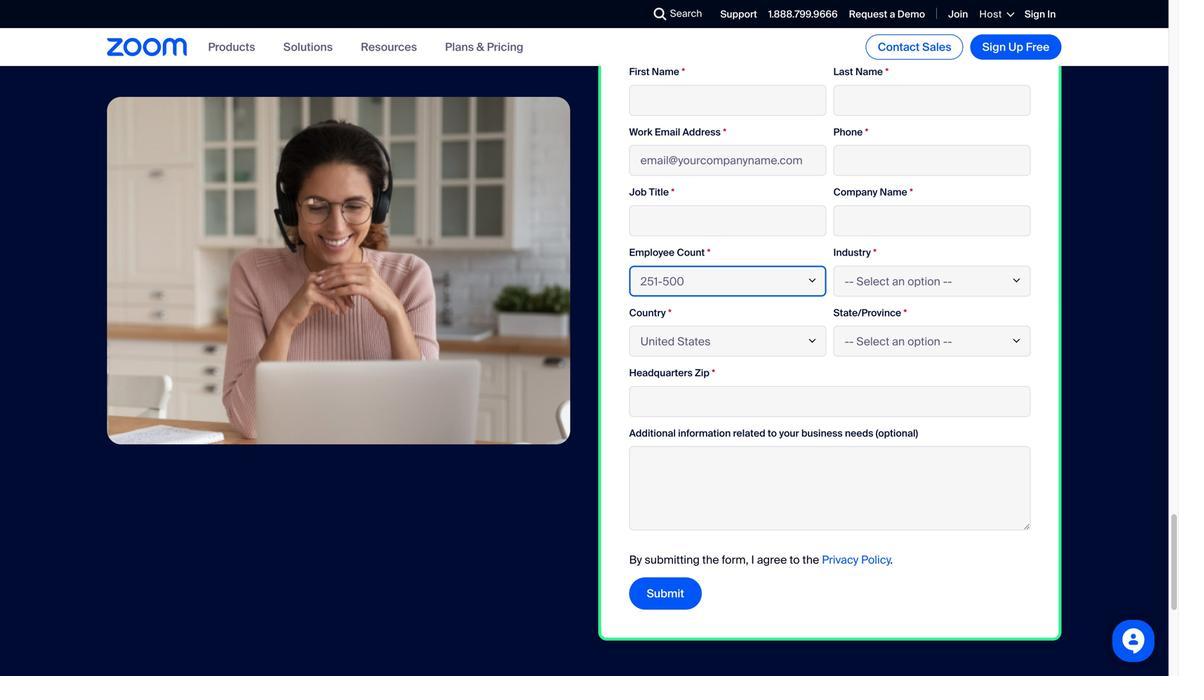 Task type: locate. For each thing, give the bounding box(es) containing it.
contact
[[878, 40, 920, 54]]

information inside please enter your information
[[629, 16, 738, 39]]

by
[[629, 553, 642, 567]]

* right state/province
[[904, 306, 907, 319]]

zip
[[695, 367, 710, 380]]

1.888.799.9666 link
[[769, 8, 838, 21]]

to
[[210, 34, 223, 52], [768, 427, 777, 440], [790, 553, 800, 567]]

the for out
[[152, 34, 173, 52]]

search
[[670, 7, 702, 20]]

needs
[[845, 427, 874, 440]]

your right enter
[[750, 0, 792, 19]]

resources button
[[361, 40, 417, 54]]

1.888.799.9666
[[769, 8, 838, 21]]

None text field
[[834, 85, 1031, 116], [629, 205, 827, 236], [834, 205, 1031, 236], [834, 85, 1031, 116], [629, 205, 827, 236], [834, 205, 1031, 236]]

information
[[629, 16, 738, 39], [678, 427, 731, 440]]

in
[[540, 34, 552, 52]]

privacy
[[822, 553, 859, 567]]

name for first
[[652, 65, 680, 78]]

it
[[529, 34, 537, 52]]

please enter your information
[[629, 0, 792, 39]]

0 horizontal spatial the
[[152, 34, 173, 52]]

the
[[152, 34, 173, 52], [702, 553, 719, 567], [803, 553, 819, 567]]

contact sales link
[[866, 34, 964, 60]]

headquarters
[[629, 367, 693, 380]]

your inside please enter your information
[[750, 0, 792, 19]]

your
[[750, 0, 792, 19], [779, 427, 799, 440]]

to right form
[[210, 34, 223, 52]]

fill out the form to connect with one of our zoom experts and see it in action.
[[107, 34, 552, 69]]

0 vertical spatial sign
[[1025, 8, 1045, 21]]

submit button
[[629, 577, 702, 610]]

agree
[[757, 553, 787, 567]]

* right country
[[668, 306, 672, 319]]

name right first
[[652, 65, 680, 78]]

2 horizontal spatial to
[[790, 553, 800, 567]]

your left business
[[779, 427, 799, 440]]

1 vertical spatial your
[[779, 427, 799, 440]]

name
[[652, 65, 680, 78], [856, 65, 883, 78], [880, 186, 908, 199]]

employee count *
[[629, 246, 711, 259]]

with
[[282, 34, 309, 52]]

1 horizontal spatial to
[[768, 427, 777, 440]]

state/province
[[834, 306, 902, 319]]

sign left up
[[983, 40, 1006, 54]]

by submitting the form, i agree to the privacy policy .
[[629, 553, 893, 567]]

in
[[1048, 8, 1056, 21]]

1 horizontal spatial sign
[[1025, 8, 1045, 21]]

to right agree
[[790, 553, 800, 567]]

0 horizontal spatial to
[[210, 34, 223, 52]]

sign in
[[1025, 8, 1056, 21]]

address
[[683, 126, 721, 139]]

*
[[682, 65, 685, 78], [885, 65, 889, 78], [723, 126, 727, 139], [865, 126, 869, 139], [671, 186, 675, 199], [910, 186, 913, 199], [707, 246, 711, 259], [873, 246, 877, 259], [668, 306, 672, 319], [904, 306, 907, 319], [712, 367, 715, 380]]

a
[[890, 8, 896, 21]]

sales
[[923, 40, 952, 54]]

the left privacy
[[803, 553, 819, 567]]

0 vertical spatial to
[[210, 34, 223, 52]]

request a demo
[[849, 8, 925, 21]]

policy
[[861, 553, 890, 567]]

* right first
[[682, 65, 685, 78]]

0 vertical spatial your
[[750, 0, 792, 19]]

(optional)
[[876, 427, 918, 440]]

sign
[[1025, 8, 1045, 21], [983, 40, 1006, 54]]

1 vertical spatial sign
[[983, 40, 1006, 54]]

demo
[[898, 8, 925, 21]]

1 horizontal spatial the
[[702, 553, 719, 567]]

the left form,
[[702, 553, 719, 567]]

the right out
[[152, 34, 173, 52]]

name right company
[[880, 186, 908, 199]]

industry *
[[834, 246, 877, 259]]

count
[[677, 246, 705, 259]]

form,
[[722, 553, 749, 567]]

plans
[[445, 40, 474, 54]]

country
[[629, 306, 666, 319]]

headquarters zip *
[[629, 367, 715, 380]]

* right address
[[723, 126, 727, 139]]

2 vertical spatial to
[[790, 553, 800, 567]]

* right industry
[[873, 246, 877, 259]]

search image
[[654, 8, 667, 20]]

sign left "in"
[[1025, 8, 1045, 21]]

the inside fill out the form to connect with one of our zoom experts and see it in action.
[[152, 34, 173, 52]]

0 vertical spatial information
[[629, 16, 738, 39]]

name right last
[[856, 65, 883, 78]]

to right related
[[768, 427, 777, 440]]

* right title
[[671, 186, 675, 199]]

None text field
[[629, 85, 827, 116], [834, 145, 1031, 176], [629, 386, 1031, 417], [629, 85, 827, 116], [834, 145, 1031, 176], [629, 386, 1031, 417]]

zoom
[[380, 34, 419, 52]]

sign for sign in
[[1025, 8, 1045, 21]]

employee
[[629, 246, 675, 259]]

enter
[[695, 0, 745, 19]]

0 horizontal spatial sign
[[983, 40, 1006, 54]]

.
[[890, 553, 893, 567]]

1 vertical spatial to
[[768, 427, 777, 440]]



Task type: vqa. For each thing, say whether or not it's contained in the screenshot.
all on the bottom left of the page
no



Task type: describe. For each thing, give the bounding box(es) containing it.
first
[[629, 65, 650, 78]]

see
[[502, 34, 526, 52]]

last
[[834, 65, 853, 78]]

plans & pricing link
[[445, 40, 524, 54]]

up
[[1009, 40, 1024, 54]]

search image
[[654, 8, 667, 20]]

please
[[629, 0, 691, 19]]

and
[[474, 34, 499, 52]]

out
[[128, 34, 149, 52]]

zoom logo image
[[107, 38, 187, 56]]

customer service agent image
[[107, 97, 570, 444]]

first name *
[[629, 65, 685, 78]]

products
[[208, 40, 255, 54]]

last name *
[[834, 65, 889, 78]]

products button
[[208, 40, 255, 54]]

sign in link
[[1025, 8, 1056, 21]]

free
[[1026, 40, 1050, 54]]

support link
[[721, 8, 757, 21]]

solutions
[[283, 40, 333, 54]]

contact sales
[[878, 40, 952, 54]]

name for last
[[856, 65, 883, 78]]

sign up free
[[983, 40, 1050, 54]]

form
[[177, 34, 207, 52]]

connect
[[226, 34, 279, 52]]

additional
[[629, 427, 676, 440]]

privacy policy link
[[822, 553, 890, 567]]

request
[[849, 8, 888, 21]]

host button
[[980, 8, 1014, 21]]

please enter your information element
[[598, 0, 1062, 641]]

email@yourcompanyname.com text field
[[629, 145, 827, 176]]

* right company
[[910, 186, 913, 199]]

additional information related to your business needs (optional)
[[629, 427, 918, 440]]

company name *
[[834, 186, 913, 199]]

&
[[477, 40, 484, 54]]

* right count
[[707, 246, 711, 259]]

country *
[[629, 306, 672, 319]]

pricing
[[487, 40, 524, 54]]

1 vertical spatial information
[[678, 427, 731, 440]]

job title *
[[629, 186, 675, 199]]

required information
[[932, 1, 1030, 14]]

required
[[935, 1, 976, 14]]

resources
[[361, 40, 417, 54]]

solutions button
[[283, 40, 333, 54]]

state/province *
[[834, 306, 907, 319]]

name for company
[[880, 186, 908, 199]]

phone
[[834, 126, 863, 139]]

email
[[655, 126, 680, 139]]

job
[[629, 186, 647, 199]]

company
[[834, 186, 878, 199]]

work
[[629, 126, 653, 139]]

sign up free link
[[971, 34, 1062, 60]]

title
[[649, 186, 669, 199]]

business
[[802, 427, 843, 440]]

our
[[356, 34, 377, 52]]

* right zip
[[712, 367, 715, 380]]

i
[[751, 553, 755, 567]]

information
[[978, 1, 1030, 14]]

host
[[980, 8, 1002, 21]]

join
[[949, 8, 968, 21]]

experts
[[422, 34, 471, 52]]

industry
[[834, 246, 871, 259]]

plans & pricing
[[445, 40, 524, 54]]

phone *
[[834, 126, 869, 139]]

submit
[[647, 586, 684, 601]]

to inside fill out the form to connect with one of our zoom experts and see it in action.
[[210, 34, 223, 52]]

Additional information related to your business needs (optional) text field
[[629, 446, 1031, 531]]

action.
[[107, 51, 151, 69]]

one
[[312, 34, 337, 52]]

fill
[[107, 34, 125, 52]]

support
[[721, 8, 757, 21]]

sign for sign up free
[[983, 40, 1006, 54]]

work email address *
[[629, 126, 727, 139]]

of
[[340, 34, 353, 52]]

request a demo link
[[849, 8, 925, 21]]

the for submitting
[[702, 553, 719, 567]]

join link
[[949, 8, 968, 21]]

2 horizontal spatial the
[[803, 553, 819, 567]]

related
[[733, 427, 766, 440]]

* down contact
[[885, 65, 889, 78]]

submitting
[[645, 553, 700, 567]]

* right phone
[[865, 126, 869, 139]]



